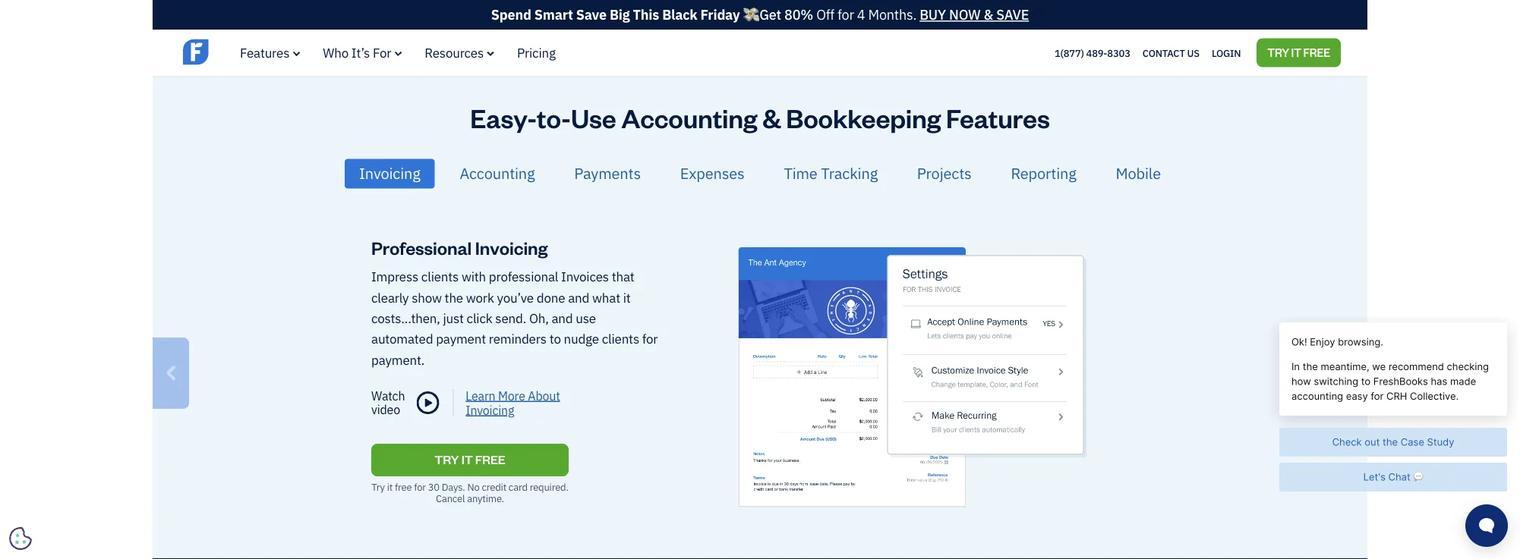 Task type: locate. For each thing, give the bounding box(es) containing it.
credit
[[482, 481, 507, 494]]

1 vertical spatial clients
[[602, 331, 640, 348]]

clients
[[422, 269, 459, 285], [602, 331, 640, 348]]

who it's for
[[323, 44, 391, 61]]

1 horizontal spatial clients
[[602, 331, 640, 348]]

clients up show in the bottom left of the page
[[422, 269, 459, 285]]

0 horizontal spatial try
[[372, 481, 385, 494]]

features left who
[[240, 44, 290, 61]]

freshbooks logo image
[[183, 38, 301, 67]]

accounting link
[[445, 159, 550, 189]]

1 horizontal spatial it
[[623, 289, 631, 306]]

the
[[445, 289, 463, 306]]

0 vertical spatial &
[[984, 6, 994, 24]]

0 vertical spatial and
[[568, 289, 590, 306]]

mobile link
[[1102, 159, 1176, 189]]

&
[[984, 6, 994, 24], [763, 100, 781, 134]]

done
[[537, 289, 565, 306]]

for right 'nudge'
[[642, 331, 658, 348]]

0 vertical spatial it
[[1292, 45, 1302, 59]]

invoicing link
[[345, 159, 435, 189]]

accounting up expenses
[[622, 100, 758, 134]]

accounting down easy-
[[460, 164, 535, 183]]

expenses
[[680, 164, 745, 183]]

who it's for link
[[323, 44, 402, 61]]

bookkeeping
[[786, 100, 941, 134]]

try
[[435, 452, 459, 467]]

resources link
[[425, 44, 495, 61]]

0 horizontal spatial accounting
[[460, 164, 535, 183]]

1 vertical spatial accounting
[[460, 164, 535, 183]]

time tracking
[[784, 164, 878, 183]]

0 horizontal spatial &
[[763, 100, 781, 134]]

accounting
[[622, 100, 758, 134], [460, 164, 535, 183]]

pricing link
[[517, 44, 556, 61]]

more
[[498, 388, 526, 404]]

try it free
[[1268, 45, 1331, 59]]

learn
[[466, 388, 496, 404]]

0 vertical spatial for
[[838, 6, 854, 24]]

and up to
[[552, 310, 573, 327]]

0 vertical spatial accounting
[[622, 100, 758, 134]]

months.
[[869, 6, 917, 24]]

it inside try it free for 30 days. no credit card required. cancel anytime.
[[387, 481, 393, 494]]

0 horizontal spatial for
[[414, 481, 426, 494]]

1(877) 489-8303 link
[[1055, 47, 1131, 59]]

now
[[950, 6, 981, 24]]

to-
[[537, 100, 571, 134]]

that
[[612, 269, 635, 285]]

0 vertical spatial clients
[[422, 269, 459, 285]]

and down the invoices
[[568, 289, 590, 306]]

for inside try it free for 30 days. no credit card required. cancel anytime.
[[414, 481, 426, 494]]

buy
[[920, 6, 946, 24]]

what
[[593, 289, 621, 306]]

use
[[571, 100, 616, 134]]

use
[[576, 310, 596, 327]]

just
[[443, 310, 464, 327]]

1 vertical spatial &
[[763, 100, 781, 134]]

for left 30
[[414, 481, 426, 494]]

0 horizontal spatial it
[[387, 481, 393, 494]]

1 horizontal spatial for
[[642, 331, 658, 348]]

30
[[428, 481, 440, 494]]

try inside try it free for 30 days. no credit card required. cancel anytime.
[[372, 481, 385, 494]]

reminders
[[489, 331, 547, 348]]

0 vertical spatial features
[[240, 44, 290, 61]]

reporting
[[1011, 164, 1077, 183]]

pricing
[[517, 44, 556, 61]]

4
[[858, 6, 866, 24]]

features up "reporting"
[[946, 100, 1050, 134]]

1 vertical spatial for
[[642, 331, 658, 348]]

about
[[528, 388, 560, 404]]

for left 4
[[838, 6, 854, 24]]

for
[[838, 6, 854, 24], [642, 331, 658, 348], [414, 481, 426, 494]]

2 horizontal spatial it
[[1292, 45, 1302, 59]]

2 vertical spatial for
[[414, 481, 426, 494]]

resources
[[425, 44, 484, 61]]

0 horizontal spatial clients
[[422, 269, 459, 285]]

invoicing
[[359, 164, 421, 183], [475, 236, 548, 259], [466, 403, 514, 418]]

black
[[663, 6, 698, 24]]

days.
[[442, 481, 465, 494]]

1 vertical spatial try
[[372, 481, 385, 494]]

2 vertical spatial it
[[387, 481, 393, 494]]

features link
[[240, 44, 300, 61]]

features
[[240, 44, 290, 61], [946, 100, 1050, 134]]

1 vertical spatial it
[[623, 289, 631, 306]]

and
[[568, 289, 590, 306], [552, 310, 573, 327]]

nudge
[[564, 331, 599, 348]]

1 vertical spatial invoicing
[[475, 236, 548, 259]]

0 vertical spatial try
[[1268, 45, 1290, 59]]

save
[[997, 6, 1029, 24]]

clients right 'nudge'
[[602, 331, 640, 348]]

contact
[[1143, 47, 1186, 59]]

2 vertical spatial invoicing
[[466, 403, 514, 418]]

1 vertical spatial features
[[946, 100, 1050, 134]]

1 horizontal spatial &
[[984, 6, 994, 24]]

get
[[760, 6, 782, 24]]

1 horizontal spatial accounting
[[622, 100, 758, 134]]

learn more about invoicing link
[[454, 388, 591, 418]]

clearly
[[371, 289, 409, 306]]

it
[[1292, 45, 1302, 59], [623, 289, 631, 306], [387, 481, 393, 494]]

login link
[[1212, 43, 1241, 63]]

watch
[[371, 388, 405, 404]]

2 horizontal spatial for
[[838, 6, 854, 24]]

1 horizontal spatial try
[[1268, 45, 1290, 59]]

1(877)
[[1055, 47, 1085, 59]]

invoices
[[561, 269, 609, 285]]

no
[[468, 481, 480, 494]]

try for try it free for 30 days. no credit card required. cancel anytime.
[[372, 481, 385, 494]]

professional invoicing
[[371, 236, 548, 259]]

with
[[462, 269, 486, 285]]

invoicing inside 'learn more about invoicing'
[[466, 403, 514, 418]]



Task type: vqa. For each thing, say whether or not it's contained in the screenshot.
tools LINK
no



Task type: describe. For each thing, give the bounding box(es) containing it.
payments link
[[560, 159, 656, 189]]

to
[[550, 331, 561, 348]]

payments
[[574, 164, 641, 183]]

big
[[610, 6, 630, 24]]

free
[[395, 481, 412, 494]]

tracking
[[821, 164, 878, 183]]

time
[[784, 164, 818, 183]]

this
[[633, 6, 659, 24]]

off
[[817, 6, 835, 24]]

it
[[462, 452, 473, 467]]

reporting link
[[997, 159, 1091, 189]]

try it free link
[[1257, 39, 1342, 67]]

friday
[[701, 6, 740, 24]]

80%
[[785, 6, 814, 24]]

required.
[[530, 481, 569, 494]]

buy now & save link
[[920, 6, 1029, 24]]

automated
[[371, 331, 433, 348]]

1 horizontal spatial features
[[946, 100, 1050, 134]]

show
[[412, 289, 442, 306]]

💸
[[743, 6, 757, 24]]

contact us link
[[1143, 43, 1200, 63]]

expenses link
[[666, 159, 759, 189]]

projects
[[917, 164, 972, 183]]

professional
[[371, 236, 472, 259]]

time tracking link
[[770, 159, 893, 189]]

professional
[[489, 269, 559, 285]]

easy-
[[470, 100, 537, 134]]

free
[[1304, 45, 1331, 59]]

click
[[467, 310, 493, 327]]

8303
[[1108, 47, 1131, 59]]

cookie preferences image
[[9, 528, 32, 551]]

try it free link
[[371, 444, 569, 477]]

1(877) 489-8303
[[1055, 47, 1131, 59]]

costs…then,
[[371, 310, 440, 327]]

impress clients with professional invoices that clearly show the work you've done and what it costs…then, just click send. oh, and use automated payment reminders to nudge clients for payment.
[[371, 269, 658, 368]]

oh,
[[529, 310, 549, 327]]

you've
[[497, 289, 534, 306]]

card
[[509, 481, 528, 494]]

save
[[576, 6, 607, 24]]

489-
[[1087, 47, 1108, 59]]

spend
[[491, 6, 532, 24]]

for inside the impress clients with professional invoices that clearly show the work you've done and what it costs…then, just click send. oh, and use automated payment reminders to nudge clients for payment.
[[642, 331, 658, 348]]

easy-to-use accounting & bookkeeping features
[[470, 100, 1050, 134]]

payment.
[[371, 352, 425, 368]]

learn more about invoicing
[[466, 388, 560, 418]]

try for try it free
[[1268, 45, 1290, 59]]

it for try it free
[[1292, 45, 1302, 59]]

contact us
[[1143, 47, 1200, 59]]

spend smart save big this black friday 💸 get 80% off for 4 months. buy now & save
[[491, 6, 1029, 24]]

it for try it free for 30 days. no credit card required. cancel anytime.
[[387, 481, 393, 494]]

0 vertical spatial invoicing
[[359, 164, 421, 183]]

mobile
[[1116, 164, 1161, 183]]

send.
[[496, 310, 527, 327]]

login
[[1212, 47, 1241, 59]]

it inside the impress clients with professional invoices that clearly show the work you've done and what it costs…then, just click send. oh, and use automated payment reminders to nudge clients for payment.
[[623, 289, 631, 306]]

impress
[[371, 269, 419, 285]]

who
[[323, 44, 349, 61]]

watch video
[[371, 388, 405, 418]]

work
[[466, 289, 494, 306]]

cookie consent banner dialog
[[11, 373, 239, 548]]

it's
[[352, 44, 370, 61]]

0 horizontal spatial features
[[240, 44, 290, 61]]

video
[[371, 402, 400, 418]]

anytime.
[[467, 493, 504, 506]]

1 vertical spatial and
[[552, 310, 573, 327]]

cancel
[[436, 493, 465, 506]]

try it free
[[435, 452, 506, 467]]

payment
[[436, 331, 486, 348]]

us
[[1188, 47, 1200, 59]]



